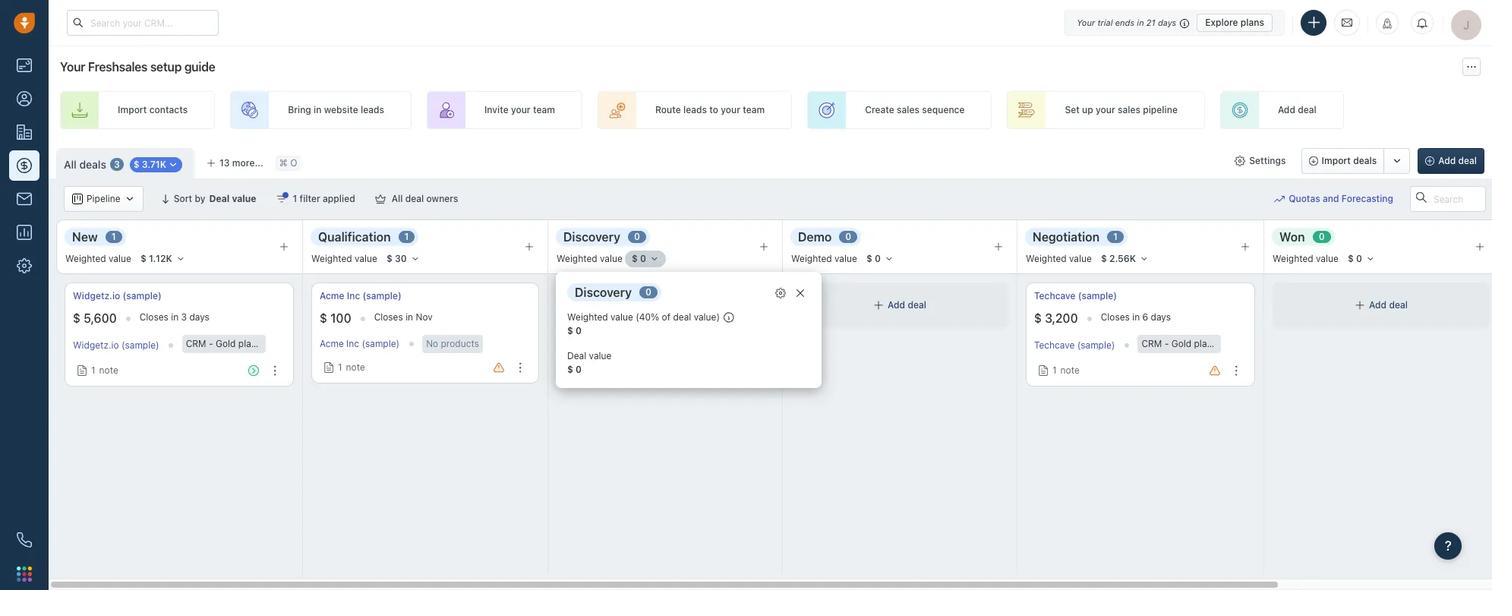 Task type: vqa. For each thing, say whether or not it's contained in the screenshot.
bottom MANAGEMENT
no



Task type: describe. For each thing, give the bounding box(es) containing it.
website
[[324, 104, 358, 116]]

1 up '$ 2.56k'
[[1114, 231, 1118, 243]]

set up your sales pipeline link
[[1008, 91, 1205, 129]]

owners
[[427, 193, 458, 204]]

1 sales from the left
[[897, 104, 920, 116]]

crm for $ 5,600
[[186, 338, 206, 349]]

container_wx8msf4aqz5i3rn1 image inside quotas and forecasting link
[[1275, 194, 1285, 204]]

1 down 100
[[338, 362, 342, 373]]

$ 1.12k button
[[134, 251, 192, 267]]

closes in nov
[[374, 311, 433, 323]]

value)
[[694, 311, 720, 323]]

freshworks switcher image
[[17, 566, 32, 582]]

$ inside deal value $ 0
[[567, 364, 573, 375]]

set up your sales pipeline
[[1065, 104, 1178, 116]]

0 inside deal value $ 0
[[576, 364, 582, 375]]

quotas
[[1289, 193, 1321, 205]]

weighted for qualification
[[311, 253, 352, 265]]

1 up the $ 30 button
[[404, 231, 409, 243]]

by
[[195, 193, 205, 204]]

$ 0 for won
[[1348, 253, 1363, 264]]

to
[[710, 104, 719, 116]]

1 down $ 5,600
[[91, 365, 95, 376]]

ends
[[1116, 17, 1135, 27]]

create
[[865, 104, 895, 116]]

days right 21
[[1158, 17, 1177, 27]]

weighted for discovery
[[557, 253, 598, 265]]

3 for in
[[181, 311, 187, 323]]

container_wx8msf4aqz5i3rn1 image inside $ 3.71k button
[[168, 160, 179, 170]]

import deals group
[[1302, 148, 1411, 174]]

Search field
[[1411, 186, 1486, 212]]

your trial ends in 21 days
[[1077, 17, 1177, 27]]

all for deals
[[64, 158, 77, 171]]

$ 3,200
[[1035, 312, 1078, 325]]

13
[[220, 157, 230, 169]]

deal inside all deal owners button
[[405, 193, 424, 204]]

no
[[426, 338, 438, 349]]

settings
[[1250, 155, 1286, 166]]

$ 3.71k button
[[130, 157, 182, 173]]

no products
[[426, 338, 479, 349]]

freshsales
[[88, 60, 148, 74]]

deal inside add deal button
[[1459, 155, 1477, 166]]

0 vertical spatial discovery
[[564, 230, 621, 244]]

invite your team
[[485, 104, 555, 116]]

all deals 3
[[64, 158, 120, 171]]

$ 0 for demo
[[867, 253, 881, 264]]

container_wx8msf4aqz5i3rn1 image inside the settings popup button
[[1235, 156, 1246, 166]]

trial
[[1098, 17, 1113, 27]]

all for deal
[[392, 193, 403, 204]]

import contacts link
[[60, 91, 215, 129]]

- for $ 5,600
[[209, 338, 213, 349]]

1 widgetz.io (sample) from the top
[[73, 290, 162, 302]]

- for $ 3,200
[[1165, 338, 1169, 349]]

discovery dialog
[[556, 272, 822, 388]]

deal value $ 0
[[567, 350, 612, 375]]

closes in 3 days
[[140, 311, 210, 323]]

value for discovery
[[600, 253, 623, 265]]

forecasting
[[1342, 193, 1394, 205]]

1 acme inc (sample) from the top
[[320, 290, 402, 302]]

100
[[330, 312, 351, 325]]

bring
[[288, 104, 311, 116]]

$ 0 for discovery
[[632, 253, 646, 264]]

in for new
[[171, 311, 179, 323]]

2 acme from the top
[[320, 338, 344, 350]]

$ 2.56k
[[1101, 253, 1136, 264]]

1 inc from the top
[[347, 290, 360, 302]]

add deal button
[[1418, 148, 1485, 174]]

pipeline
[[1143, 104, 1178, 116]]

2.56k
[[1110, 253, 1136, 264]]

value for demo
[[835, 253, 857, 265]]

note for $ 3,200
[[1061, 365, 1080, 376]]

$ 2.56k button
[[1094, 251, 1156, 267]]

route leads to your team
[[655, 104, 765, 116]]

filter
[[300, 193, 320, 204]]

2 techcave (sample) link from the top
[[1035, 340, 1115, 351]]

value for negotiation
[[1070, 253, 1092, 265]]

create sales sequence
[[865, 104, 965, 116]]

monthly for 3,200
[[1215, 338, 1250, 349]]

nov
[[416, 311, 433, 323]]

quotas and forecasting link
[[1275, 186, 1409, 212]]

weighted inside discovery dialog
[[567, 311, 608, 323]]

weighted for demo
[[791, 253, 832, 265]]

1 techcave from the top
[[1035, 290, 1076, 302]]

deals for all
[[79, 158, 106, 171]]

2 techcave (sample) from the top
[[1035, 340, 1115, 351]]

add deal inside button
[[1439, 155, 1477, 166]]

closes for 100
[[374, 311, 403, 323]]

import deals
[[1322, 155, 1377, 166]]

settings button
[[1228, 148, 1294, 174]]

1 down $ 3,200
[[1053, 365, 1057, 376]]

add for won
[[1370, 300, 1387, 311]]

1 techcave (sample) from the top
[[1035, 290, 1117, 302]]

1 filter applied
[[293, 193, 355, 204]]

1 team from the left
[[533, 104, 555, 116]]

up
[[1082, 104, 1094, 116]]

1.12k
[[149, 253, 172, 264]]

add deal link
[[1221, 91, 1344, 129]]

won
[[1280, 230, 1305, 244]]

deal inside discovery dialog
[[673, 311, 691, 323]]

3.71k
[[142, 159, 166, 170]]

2 widgetz.io from the top
[[73, 340, 119, 351]]

$ 3.71k button
[[125, 156, 187, 173]]

sequence
[[922, 104, 965, 116]]

30
[[395, 253, 407, 264]]

all deals link
[[64, 157, 106, 172]]

discovery inside discovery dialog
[[575, 285, 632, 299]]

bring in website leads
[[288, 104, 384, 116]]

gold for $ 5,600
[[216, 338, 236, 349]]

1 note for $ 100
[[338, 362, 365, 373]]

quotas and forecasting
[[1289, 193, 1394, 205]]

weighted for won
[[1273, 253, 1314, 265]]

sort by deal value
[[174, 193, 256, 204]]

add inside button
[[1439, 155, 1456, 166]]

1 inside button
[[293, 193, 297, 204]]

weighted value for won
[[1273, 253, 1339, 265]]

$ 100
[[320, 312, 351, 325]]

explore plans link
[[1197, 13, 1273, 32]]

explore
[[1206, 16, 1239, 28]]

route
[[655, 104, 681, 116]]

deal inside add deal link
[[1298, 104, 1317, 116]]

add for discovery
[[653, 300, 671, 311]]

products
[[441, 338, 479, 349]]

container_wx8msf4aqz5i3rn1 image inside all deal owners button
[[375, 194, 386, 204]]

21
[[1147, 17, 1156, 27]]

3 your from the left
[[1096, 104, 1116, 116]]

pipeline
[[87, 193, 120, 205]]

applied
[[323, 193, 355, 204]]

setup
[[150, 60, 182, 74]]



Task type: locate. For each thing, give the bounding box(es) containing it.
3 for deals
[[114, 159, 120, 170]]

1 filter applied button
[[266, 186, 365, 212]]

$ 0
[[632, 253, 646, 264], [867, 253, 881, 264], [1348, 253, 1363, 264], [567, 325, 582, 336]]

all inside all deal owners button
[[392, 193, 403, 204]]

2 horizontal spatial $ 0 button
[[1341, 251, 1382, 267]]

route leads to your team link
[[598, 91, 792, 129]]

explore plans
[[1206, 16, 1265, 28]]

1 vertical spatial deal
[[567, 350, 587, 362]]

weighted for new
[[65, 253, 106, 265]]

- down closes in 6 days
[[1165, 338, 1169, 349]]

2 horizontal spatial note
[[1061, 365, 1080, 376]]

acme down $ 100
[[320, 338, 344, 350]]

note down "3,200"
[[1061, 365, 1080, 376]]

note down 100
[[346, 362, 365, 373]]

(40%
[[636, 311, 659, 323]]

1 vertical spatial acme inc (sample) link
[[320, 338, 400, 350]]

contacts
[[149, 104, 188, 116]]

3 right all deals link
[[114, 159, 120, 170]]

4 weighted value from the left
[[791, 253, 857, 265]]

2 acme inc (sample) link from the top
[[320, 338, 400, 350]]

1 crm - gold plan monthly (sample) from the left
[[186, 338, 334, 349]]

1 vertical spatial techcave (sample) link
[[1035, 340, 1115, 351]]

0 vertical spatial widgetz.io
[[73, 290, 120, 302]]

container_wx8msf4aqz5i3rn1 image inside pipeline dropdown button
[[124, 194, 135, 204]]

1 horizontal spatial team
[[743, 104, 765, 116]]

5 weighted value from the left
[[1026, 253, 1092, 265]]

$ 0 button
[[625, 251, 666, 267], [860, 251, 901, 267], [1341, 251, 1382, 267]]

import contacts
[[118, 104, 188, 116]]

-
[[209, 338, 213, 349], [1165, 338, 1169, 349]]

13 more... button
[[198, 153, 272, 174]]

0 vertical spatial acme
[[320, 290, 344, 302]]

1 acme from the top
[[320, 290, 344, 302]]

acme inc (sample) link down 100
[[320, 338, 400, 350]]

crm down 6
[[1142, 338, 1162, 349]]

$ 30
[[387, 253, 407, 264]]

2 monthly from the left
[[1215, 338, 1250, 349]]

3 down $ 1.12k button
[[181, 311, 187, 323]]

$ 30 button
[[380, 251, 427, 267]]

deal inside deal value $ 0
[[567, 350, 587, 362]]

0 vertical spatial deal
[[209, 193, 230, 204]]

your for your trial ends in 21 days
[[1077, 17, 1095, 27]]

widgetz.io (sample) up '5,600'
[[73, 290, 162, 302]]

your right up at the top right of the page
[[1096, 104, 1116, 116]]

acme inc (sample) up 100
[[320, 290, 402, 302]]

$ 0 button for won
[[1341, 251, 1382, 267]]

import deals button
[[1302, 148, 1385, 174]]

1 horizontal spatial your
[[721, 104, 741, 116]]

2 your from the left
[[721, 104, 741, 116]]

note down '5,600'
[[99, 365, 118, 376]]

2 horizontal spatial 1 note
[[1053, 365, 1080, 376]]

$
[[133, 159, 139, 170], [140, 253, 146, 264], [387, 253, 393, 264], [632, 253, 638, 264], [867, 253, 873, 264], [1101, 253, 1107, 264], [1348, 253, 1354, 264], [73, 312, 81, 325], [320, 312, 327, 325], [1035, 312, 1042, 325], [567, 325, 573, 336], [567, 364, 573, 375]]

techcave (sample) link up "3,200"
[[1035, 289, 1117, 302]]

2 crm - gold plan monthly (sample) from the left
[[1142, 338, 1290, 349]]

1 horizontal spatial all
[[392, 193, 403, 204]]

1 horizontal spatial -
[[1165, 338, 1169, 349]]

1 horizontal spatial note
[[346, 362, 365, 373]]

13 more...
[[220, 157, 263, 169]]

note
[[346, 362, 365, 373], [99, 365, 118, 376], [1061, 365, 1080, 376]]

value inside deal value $ 0
[[589, 350, 612, 362]]

3 weighted value from the left
[[557, 253, 623, 265]]

all left owners
[[392, 193, 403, 204]]

2 plan from the left
[[1194, 338, 1213, 349]]

acme inc (sample) link
[[320, 289, 402, 302], [320, 338, 400, 350]]

invite
[[485, 104, 509, 116]]

1 crm from the left
[[186, 338, 206, 349]]

import for import deals
[[1322, 155, 1351, 166]]

3 inside all deals 3
[[114, 159, 120, 170]]

5,600
[[84, 312, 117, 325]]

1 - from the left
[[209, 338, 213, 349]]

0 vertical spatial 3
[[114, 159, 120, 170]]

3 closes from the left
[[1101, 311, 1130, 323]]

2 sales from the left
[[1118, 104, 1141, 116]]

0 vertical spatial techcave
[[1035, 290, 1076, 302]]

2 horizontal spatial closes
[[1101, 311, 1130, 323]]

closes for 3,200
[[1101, 311, 1130, 323]]

1 note down 100
[[338, 362, 365, 373]]

$ 0 inside discovery dialog
[[567, 325, 582, 336]]

all deal owners
[[392, 193, 458, 204]]

bring in website leads link
[[230, 91, 412, 129]]

leads
[[361, 104, 384, 116], [684, 104, 707, 116]]

team right to
[[743, 104, 765, 116]]

(sample)
[[123, 290, 162, 302], [363, 290, 402, 302], [1078, 290, 1117, 302], [296, 338, 334, 349], [1252, 338, 1290, 349], [362, 338, 400, 350], [121, 340, 159, 351], [1078, 340, 1115, 351]]

invite your team link
[[427, 91, 583, 129]]

1 plan from the left
[[238, 338, 257, 349]]

import up 'quotas and forecasting'
[[1322, 155, 1351, 166]]

days for $ 3,200
[[1151, 311, 1171, 323]]

1 left filter
[[293, 193, 297, 204]]

import for import contacts
[[118, 104, 147, 116]]

closes left nov
[[374, 311, 403, 323]]

1 weighted value from the left
[[65, 253, 131, 265]]

your
[[511, 104, 531, 116], [721, 104, 741, 116], [1096, 104, 1116, 116]]

1 note for $ 5,600
[[91, 365, 118, 376]]

1 vertical spatial widgetz.io (sample) link
[[73, 340, 159, 351]]

0 horizontal spatial -
[[209, 338, 213, 349]]

1 horizontal spatial deal
[[567, 350, 587, 362]]

1 vertical spatial your
[[60, 60, 85, 74]]

1 widgetz.io from the top
[[73, 290, 120, 302]]

2 closes from the left
[[374, 311, 403, 323]]

widgetz.io (sample)
[[73, 290, 162, 302], [73, 340, 159, 351]]

1 gold from the left
[[216, 338, 236, 349]]

1 vertical spatial import
[[1322, 155, 1351, 166]]

phone image
[[17, 532, 32, 548]]

your right to
[[721, 104, 741, 116]]

2 gold from the left
[[1172, 338, 1192, 349]]

0 horizontal spatial 1 note
[[91, 365, 118, 376]]

weighted value for qualification
[[311, 253, 377, 265]]

weighted value for new
[[65, 253, 131, 265]]

crm down closes in 3 days
[[186, 338, 206, 349]]

in left 6
[[1133, 311, 1140, 323]]

2 - from the left
[[1165, 338, 1169, 349]]

closes in 6 days
[[1101, 311, 1171, 323]]

techcave
[[1035, 290, 1076, 302], [1035, 340, 1075, 351]]

$ 5,600
[[73, 312, 117, 325]]

3 $ 0 button from the left
[[1341, 251, 1382, 267]]

1 horizontal spatial leads
[[684, 104, 707, 116]]

3,200
[[1045, 312, 1078, 325]]

days for $ 5,600
[[189, 311, 210, 323]]

2 acme inc (sample) from the top
[[320, 338, 400, 350]]

1 horizontal spatial deals
[[1354, 155, 1377, 166]]

1 horizontal spatial sales
[[1118, 104, 1141, 116]]

$ 1.12k
[[140, 253, 172, 264]]

widgetz.io down $ 5,600
[[73, 340, 119, 351]]

1 horizontal spatial closes
[[374, 311, 403, 323]]

0 horizontal spatial closes
[[140, 311, 169, 323]]

all up pipeline dropdown button
[[64, 158, 77, 171]]

1 note down '5,600'
[[91, 365, 118, 376]]

$ inside popup button
[[133, 159, 139, 170]]

0 vertical spatial techcave (sample)
[[1035, 290, 1117, 302]]

1 vertical spatial acme inc (sample)
[[320, 338, 400, 350]]

deals
[[1354, 155, 1377, 166], [79, 158, 106, 171]]

weighted value for negotiation
[[1026, 253, 1092, 265]]

qualification
[[318, 230, 391, 244]]

1 monthly from the left
[[259, 338, 294, 349]]

o
[[290, 158, 297, 169]]

1 horizontal spatial crm
[[1142, 338, 1162, 349]]

1 vertical spatial discovery
[[575, 285, 632, 299]]

add deal for discovery
[[653, 300, 692, 311]]

in left nov
[[406, 311, 413, 323]]

1 vertical spatial widgetz.io (sample)
[[73, 340, 159, 351]]

add deal for demo
[[888, 300, 927, 311]]

import inside button
[[1322, 155, 1351, 166]]

in right bring
[[314, 104, 322, 116]]

crm
[[186, 338, 206, 349], [1142, 338, 1162, 349]]

widgetz.io (sample) link
[[73, 289, 162, 302], [73, 340, 159, 351]]

container_wx8msf4aqz5i3rn1 image inside 1 filter applied button
[[276, 194, 287, 204]]

closes for 5,600
[[140, 311, 169, 323]]

1 vertical spatial acme
[[320, 338, 344, 350]]

all deal owners button
[[365, 186, 468, 212]]

create sales sequence link
[[808, 91, 992, 129]]

0 horizontal spatial import
[[118, 104, 147, 116]]

add
[[1278, 104, 1296, 116], [1439, 155, 1456, 166], [653, 300, 671, 311], [888, 300, 906, 311], [1370, 300, 1387, 311]]

weighted value for discovery
[[557, 253, 623, 265]]

leads left to
[[684, 104, 707, 116]]

⌘ o
[[279, 158, 297, 169]]

plans
[[1241, 16, 1265, 28]]

1 your from the left
[[511, 104, 531, 116]]

inc up 100
[[347, 290, 360, 302]]

your left trial
[[1077, 17, 1095, 27]]

1 horizontal spatial $ 0 button
[[860, 251, 901, 267]]

and
[[1323, 193, 1339, 205]]

widgetz.io (sample) link up '5,600'
[[73, 289, 162, 302]]

1 right new
[[111, 231, 116, 243]]

leads right website
[[361, 104, 384, 116]]

pipeline button
[[64, 186, 143, 212]]

1 closes from the left
[[140, 311, 169, 323]]

weighted for negotiation
[[1026, 253, 1067, 265]]

guide
[[184, 60, 215, 74]]

acme inc (sample) down 100
[[320, 338, 400, 350]]

days
[[1158, 17, 1177, 27], [189, 311, 210, 323], [1151, 311, 1171, 323]]

deals up forecasting
[[1354, 155, 1377, 166]]

1 horizontal spatial monthly
[[1215, 338, 1250, 349]]

0 horizontal spatial 3
[[114, 159, 120, 170]]

2 techcave from the top
[[1035, 340, 1075, 351]]

in left 21
[[1137, 17, 1144, 27]]

your for your freshsales setup guide
[[60, 60, 85, 74]]

set
[[1065, 104, 1080, 116]]

1 horizontal spatial crm - gold plan monthly (sample)
[[1142, 338, 1290, 349]]

crm - gold plan monthly (sample) for $ 3,200
[[1142, 338, 1290, 349]]

6
[[1143, 311, 1149, 323]]

techcave (sample) down "3,200"
[[1035, 340, 1115, 351]]

1 horizontal spatial 1 note
[[338, 362, 365, 373]]

1 vertical spatial techcave (sample)
[[1035, 340, 1115, 351]]

more...
[[232, 157, 263, 169]]

widgetz.io (sample) link down '5,600'
[[73, 340, 159, 351]]

add for demo
[[888, 300, 906, 311]]

0 horizontal spatial all
[[64, 158, 77, 171]]

1 $ 0 button from the left
[[625, 251, 666, 267]]

your left freshsales
[[60, 60, 85, 74]]

note for $ 5,600
[[99, 365, 118, 376]]

crm for $ 3,200
[[1142, 338, 1162, 349]]

2 inc from the top
[[346, 338, 359, 350]]

closes
[[140, 311, 169, 323], [374, 311, 403, 323], [1101, 311, 1130, 323]]

⌘
[[279, 158, 288, 169]]

gold for $ 3,200
[[1172, 338, 1192, 349]]

discovery
[[564, 230, 621, 244], [575, 285, 632, 299]]

crm - gold plan monthly (sample) for $ 5,600
[[186, 338, 334, 349]]

new
[[72, 230, 98, 244]]

0 horizontal spatial team
[[533, 104, 555, 116]]

weighted value for demo
[[791, 253, 857, 265]]

1 vertical spatial inc
[[346, 338, 359, 350]]

negotiation
[[1033, 230, 1100, 244]]

value
[[232, 193, 256, 204], [109, 253, 131, 265], [355, 253, 377, 265], [600, 253, 623, 265], [835, 253, 857, 265], [1070, 253, 1092, 265], [1316, 253, 1339, 265], [611, 311, 633, 323], [589, 350, 612, 362]]

0 horizontal spatial $ 0 button
[[625, 251, 666, 267]]

container_wx8msf4aqz5i3rn1 image
[[1235, 156, 1246, 166], [168, 160, 179, 170], [72, 194, 83, 204], [375, 194, 386, 204], [776, 288, 786, 299], [795, 288, 806, 299], [874, 300, 884, 311], [724, 312, 735, 323], [324, 362, 334, 373], [77, 365, 87, 376]]

acme inc (sample)
[[320, 290, 402, 302], [320, 338, 400, 350]]

phone element
[[9, 525, 39, 555]]

closes right '5,600'
[[140, 311, 169, 323]]

$ 0 button for discovery
[[625, 251, 666, 267]]

days down $ 1.12k button
[[189, 311, 210, 323]]

deals for import
[[1354, 155, 1377, 166]]

widgetz.io up $ 5,600
[[73, 290, 120, 302]]

2 team from the left
[[743, 104, 765, 116]]

6 weighted value from the left
[[1273, 253, 1339, 265]]

1 vertical spatial 3
[[181, 311, 187, 323]]

2 $ 0 button from the left
[[860, 251, 901, 267]]

deals up pipeline
[[79, 158, 106, 171]]

1 note for $ 3,200
[[1053, 365, 1080, 376]]

0 horizontal spatial plan
[[238, 338, 257, 349]]

0 vertical spatial acme inc (sample) link
[[320, 289, 402, 302]]

0 horizontal spatial leads
[[361, 104, 384, 116]]

0 vertical spatial techcave (sample) link
[[1035, 289, 1117, 302]]

0 vertical spatial widgetz.io (sample) link
[[73, 289, 162, 302]]

1 horizontal spatial gold
[[1172, 338, 1192, 349]]

note for $ 100
[[346, 362, 365, 373]]

send email image
[[1342, 16, 1353, 29]]

techcave (sample) link down "3,200"
[[1035, 340, 1115, 351]]

0 horizontal spatial monthly
[[259, 338, 294, 349]]

in for qualification
[[406, 311, 413, 323]]

weighted
[[65, 253, 106, 265], [311, 253, 352, 265], [557, 253, 598, 265], [791, 253, 832, 265], [1026, 253, 1067, 265], [1273, 253, 1314, 265], [567, 311, 608, 323]]

0 horizontal spatial your
[[60, 60, 85, 74]]

sales right the create
[[897, 104, 920, 116]]

0 horizontal spatial gold
[[216, 338, 236, 349]]

acme inc (sample) link up 100
[[320, 289, 402, 302]]

inc down 100
[[346, 338, 359, 350]]

in inside bring in website leads link
[[314, 104, 322, 116]]

1 leads from the left
[[361, 104, 384, 116]]

2 widgetz.io (sample) from the top
[[73, 340, 159, 351]]

1 vertical spatial all
[[392, 193, 403, 204]]

2 crm from the left
[[1142, 338, 1162, 349]]

plan for 3,200
[[1194, 338, 1213, 349]]

0 horizontal spatial your
[[511, 104, 531, 116]]

2 widgetz.io (sample) link from the top
[[73, 340, 159, 351]]

inc
[[347, 290, 360, 302], [346, 338, 359, 350]]

1 note
[[338, 362, 365, 373], [91, 365, 118, 376], [1053, 365, 1080, 376]]

0 horizontal spatial deals
[[79, 158, 106, 171]]

0 horizontal spatial crm - gold plan monthly (sample)
[[186, 338, 334, 349]]

2 horizontal spatial your
[[1096, 104, 1116, 116]]

2 weighted value from the left
[[311, 253, 377, 265]]

$ 0 button for demo
[[860, 251, 901, 267]]

1 acme inc (sample) link from the top
[[320, 289, 402, 302]]

container_wx8msf4aqz5i3rn1 image
[[124, 194, 135, 204], [276, 194, 287, 204], [1275, 194, 1285, 204], [639, 300, 649, 311], [1355, 300, 1366, 311], [1038, 365, 1049, 376]]

0 vertical spatial your
[[1077, 17, 1095, 27]]

sort
[[174, 193, 192, 204]]

Search your CRM... text field
[[67, 10, 219, 36]]

your right 'invite'
[[511, 104, 531, 116]]

in down $ 1.12k button
[[171, 311, 179, 323]]

monthly
[[259, 338, 294, 349], [1215, 338, 1250, 349]]

container_wx8msf4aqz5i3rn1 image inside pipeline dropdown button
[[72, 194, 83, 204]]

add deal for won
[[1370, 300, 1408, 311]]

1 horizontal spatial your
[[1077, 17, 1095, 27]]

value for qualification
[[355, 253, 377, 265]]

1 note down "3,200"
[[1053, 365, 1080, 376]]

0 vertical spatial widgetz.io (sample)
[[73, 290, 162, 302]]

0 vertical spatial inc
[[347, 290, 360, 302]]

techcave up $ 3,200
[[1035, 290, 1076, 302]]

team
[[533, 104, 555, 116], [743, 104, 765, 116]]

team right 'invite'
[[533, 104, 555, 116]]

1 horizontal spatial import
[[1322, 155, 1351, 166]]

days right 6
[[1151, 311, 1171, 323]]

in for negotiation
[[1133, 311, 1140, 323]]

- down closes in 3 days
[[209, 338, 213, 349]]

0 horizontal spatial sales
[[897, 104, 920, 116]]

value for won
[[1316, 253, 1339, 265]]

0 horizontal spatial crm
[[186, 338, 206, 349]]

1 horizontal spatial 3
[[181, 311, 187, 323]]

closes left 6
[[1101, 311, 1130, 323]]

1 techcave (sample) link from the top
[[1035, 289, 1117, 302]]

techcave (sample) up "3,200"
[[1035, 290, 1117, 302]]

techcave (sample) link
[[1035, 289, 1117, 302], [1035, 340, 1115, 351]]

import left contacts
[[118, 104, 147, 116]]

value for new
[[109, 253, 131, 265]]

0 horizontal spatial deal
[[209, 193, 230, 204]]

acme up $ 100
[[320, 290, 344, 302]]

1 vertical spatial widgetz.io
[[73, 340, 119, 351]]

all
[[64, 158, 77, 171], [392, 193, 403, 204]]

$ 3.71k
[[133, 159, 166, 170]]

0 vertical spatial import
[[118, 104, 147, 116]]

monthly for 5,600
[[259, 338, 294, 349]]

1 widgetz.io (sample) link from the top
[[73, 289, 162, 302]]

weighted value
[[65, 253, 131, 265], [311, 253, 377, 265], [557, 253, 623, 265], [791, 253, 857, 265], [1026, 253, 1092, 265], [1273, 253, 1339, 265]]

weighted value (40% of deal value)
[[567, 311, 720, 323]]

plan for 5,600
[[238, 338, 257, 349]]

deals inside button
[[1354, 155, 1377, 166]]

1 vertical spatial techcave
[[1035, 340, 1075, 351]]

sales left pipeline
[[1118, 104, 1141, 116]]

1 horizontal spatial plan
[[1194, 338, 1213, 349]]

0 vertical spatial acme inc (sample)
[[320, 290, 402, 302]]

0 vertical spatial all
[[64, 158, 77, 171]]

techcave down $ 3,200
[[1035, 340, 1075, 351]]

your freshsales setup guide
[[60, 60, 215, 74]]

0 horizontal spatial note
[[99, 365, 118, 376]]

2 leads from the left
[[684, 104, 707, 116]]

widgetz.io (sample) down '5,600'
[[73, 340, 159, 351]]

demo
[[798, 230, 832, 244]]



